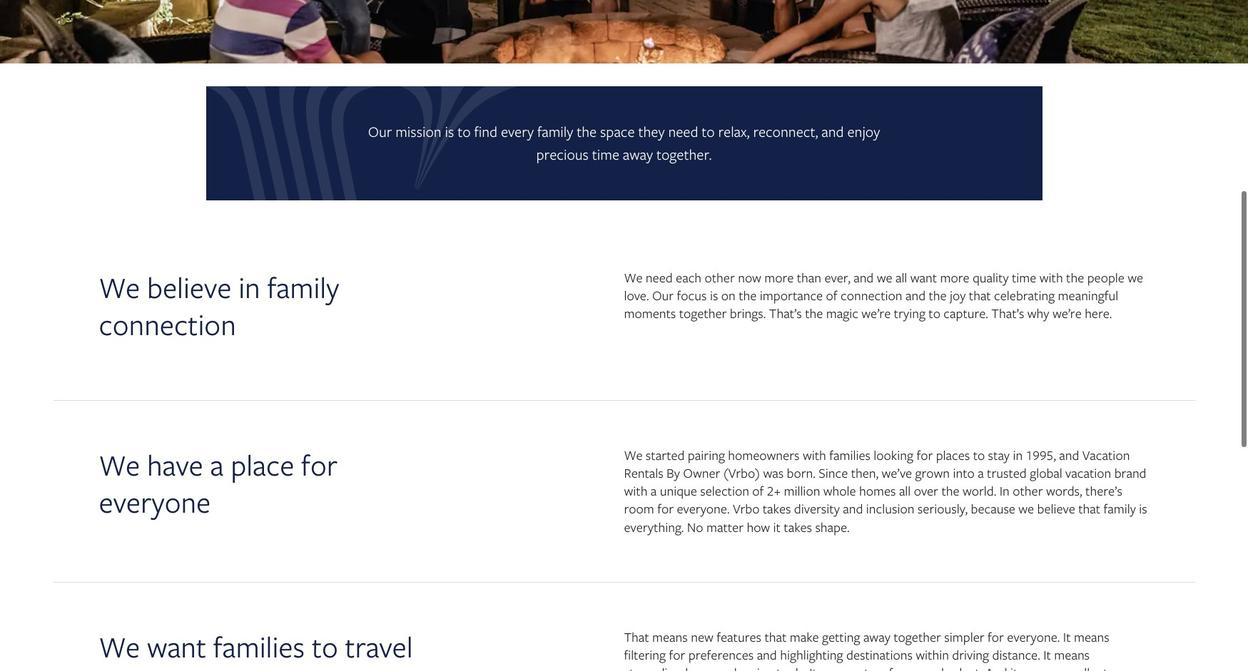 Task type: vqa. For each thing, say whether or not it's contained in the screenshot.
"MAKE"
yes



Task type: describe. For each thing, give the bounding box(es) containing it.
brand
[[1115, 465, 1147, 482]]

better
[[99, 664, 174, 672]]

every inside that means new features that make getting away together simpler for everyone. it means filtering for preferences and highlighting destinations within driving distance. it means streamlined group planning tools. it means stays for every budget. and it means excelle
[[908, 664, 938, 672]]

how
[[747, 518, 770, 536]]

diversity
[[794, 500, 840, 518]]

enjoy
[[847, 122, 880, 141]]

to inside we need each other now more than ever, and we all want more quality time with the people we love. our focus is on the importance of connection and the joy that celebrating meaningful moments together brings. that's the magic we're trying to capture. that's why we're here.
[[929, 305, 941, 322]]

all inside we started pairing homeowners with families looking for places to stay in 1995, and vacation rentals by owner (vrbo) was born. since then, we've grown into a trusted global vacation brand with a unique selection of 2+ million whole homes all over the world. in other words, there's room for everyone. vrbo takes diversity and inclusion seriously, because we believe that family is everything. no matter how it takes shape.
[[899, 483, 911, 500]]

the left joy
[[929, 287, 947, 304]]

world.
[[963, 483, 996, 500]]

is inside our mission is to find every family the space they need to relax, reconnect, and enjoy precious time away together.
[[445, 122, 454, 141]]

highlighting
[[780, 646, 843, 664]]

we for we want families to travel better together
[[99, 627, 140, 666]]

of inside we need each other now more than ever, and we all want more quality time with the people we love. our focus is on the importance of connection and the joy that celebrating meaningful moments together brings. that's the magic we're trying to capture. that's why we're here.
[[826, 287, 838, 304]]

meaningful
[[1058, 287, 1118, 304]]

together inside that means new features that make getting away together simpler for everyone. it means filtering for preferences and highlighting destinations within driving distance. it means streamlined group planning tools. it means stays for every budget. and it means excelle
[[894, 629, 941, 646]]

preferences
[[689, 646, 754, 664]]

together.
[[657, 145, 712, 164]]

to left relax,
[[702, 122, 715, 141]]

0 horizontal spatial with
[[624, 483, 648, 500]]

reconnect,
[[753, 122, 818, 141]]

in inside we started pairing homeowners with families looking for places to stay in 1995, and vacation rentals by owner (vrbo) was born. since then, we've grown into a trusted global vacation brand with a unique selection of 2+ million whole homes all over the world. in other words, there's room for everyone. vrbo takes diversity and inclusion seriously, because we believe that family is everything. no matter how it takes shape.
[[1013, 447, 1023, 464]]

we for we started pairing homeowners with families looking for places to stay in 1995, and vacation rentals by owner (vrbo) was born. since then, we've grown into a trusted global vacation brand with a unique selection of 2+ million whole homes all over the world. in other words, there's room for everyone. vrbo takes diversity and inclusion seriously, because we believe that family is everything. no matter how it takes shape.
[[624, 447, 643, 464]]

they
[[638, 122, 665, 141]]

time inside our mission is to find every family the space they need to relax, reconnect, and enjoy precious time away together.
[[592, 145, 619, 164]]

1 vertical spatial it
[[1044, 646, 1051, 664]]

because
[[971, 500, 1015, 518]]

homes
[[859, 483, 896, 500]]

believe inside we believe in family connection
[[147, 267, 232, 307]]

in
[[1000, 483, 1010, 500]]

of inside we started pairing homeowners with families looking for places to stay in 1995, and vacation rentals by owner (vrbo) was born. since then, we've grown into a trusted global vacation brand with a unique selection of 2+ million whole homes all over the world. in other words, there's room for everyone. vrbo takes diversity and inclusion seriously, because we believe that family is everything. no matter how it takes shape.
[[752, 483, 764, 500]]

we believe in family connection
[[99, 267, 339, 344]]

is inside we started pairing homeowners with families looking for places to stay in 1995, and vacation rentals by owner (vrbo) was born. since then, we've grown into a trusted global vacation brand with a unique selection of 2+ million whole homes all over the world. in other words, there's room for everyone. vrbo takes diversity and inclusion seriously, because we believe that family is everything. no matter how it takes shape.
[[1139, 500, 1147, 518]]

ever,
[[825, 269, 850, 286]]

make
[[790, 629, 819, 646]]

family and friends sitting around a fire pit image
[[0, 0, 1248, 63]]

need inside we need each other now more than ever, and we all want more quality time with the people we love. our focus is on the importance of connection and the joy that celebrating meaningful moments together brings. that's the magic we're trying to capture. that's why we're here.
[[646, 269, 673, 286]]

2 that's from the left
[[992, 305, 1024, 322]]

with inside we need each other now more than ever, and we all want more quality time with the people we love. our focus is on the importance of connection and the joy that celebrating meaningful moments together brings. that's the magic we're trying to capture. that's why we're here.
[[1040, 269, 1063, 286]]

places
[[936, 447, 970, 464]]

our inside our mission is to find every family the space they need to relax, reconnect, and enjoy precious time away together.
[[368, 122, 392, 141]]

why
[[1027, 305, 1049, 322]]

global
[[1030, 465, 1062, 482]]

connection inside we believe in family connection
[[99, 305, 236, 344]]

stays
[[859, 664, 886, 672]]

whole
[[823, 483, 856, 500]]

was
[[763, 465, 784, 482]]

that means new features that make getting away together simpler for everyone. it means filtering for preferences and highlighting destinations within driving distance. it means streamlined group planning tools. it means stays for every budget. and it means excelle
[[624, 629, 1110, 672]]

a inside we have a place for everyone
[[210, 445, 224, 484]]

we for we have a place for everyone
[[99, 445, 140, 484]]

and
[[985, 664, 1007, 672]]

time inside we need each other now more than ever, and we all want more quality time with the people we love. our focus is on the importance of connection and the joy that celebrating meaningful moments together brings. that's the magic we're trying to capture. that's why we're here.
[[1012, 269, 1037, 286]]

and up 'trying'
[[906, 287, 926, 304]]

to left find
[[458, 122, 471, 141]]

2 we're from the left
[[1053, 305, 1082, 322]]

everyone. inside that means new features that make getting away together simpler for everyone. it means filtering for preferences and highlighting destinations within driving distance. it means streamlined group planning tools. it means stays for every budget. and it means excelle
[[1007, 629, 1060, 646]]

getting
[[822, 629, 860, 646]]

have
[[147, 445, 203, 484]]

rentals
[[624, 465, 663, 482]]

together inside we need each other now more than ever, and we all want more quality time with the people we love. our focus is on the importance of connection and the joy that celebrating meaningful moments together brings. that's the magic we're trying to capture. that's why we're here.
[[679, 305, 727, 322]]

vacation
[[1082, 447, 1130, 464]]

group
[[691, 664, 724, 672]]

features
[[717, 629, 761, 646]]

find
[[474, 122, 497, 141]]

want inside we need each other now more than ever, and we all want more quality time with the people we love. our focus is on the importance of connection and the joy that celebrating meaningful moments together brings. that's the magic we're trying to capture. that's why we're here.
[[910, 269, 937, 286]]

the up meaningful
[[1066, 269, 1084, 286]]

seriously,
[[918, 500, 968, 518]]

we've
[[882, 465, 912, 482]]

we need each other now more than ever, and we all want more quality time with the people we love. our focus is on the importance of connection and the joy that celebrating meaningful moments together brings. that's the magic we're trying to capture. that's why we're here.
[[624, 269, 1143, 322]]

that inside that means new features that make getting away together simpler for everyone. it means filtering for preferences and highlighting destinations within driving distance. it means streamlined group planning tools. it means stays for every budget. and it means excelle
[[765, 629, 787, 646]]

away inside that means new features that make getting away together simpler for everyone. it means filtering for preferences and highlighting destinations within driving distance. it means streamlined group planning tools. it means stays for every budget. and it means excelle
[[863, 629, 891, 646]]

inclusion
[[866, 500, 915, 518]]

new
[[691, 629, 714, 646]]

vacation
[[1066, 465, 1111, 482]]

then,
[[851, 465, 879, 482]]

owner
[[683, 465, 720, 482]]

everything.
[[624, 518, 684, 536]]

2 horizontal spatial a
[[978, 465, 984, 482]]

1 horizontal spatial a
[[651, 483, 657, 500]]

every inside our mission is to find every family the space they need to relax, reconnect, and enjoy precious time away together.
[[501, 122, 534, 141]]

driving
[[952, 646, 989, 664]]

stay
[[988, 447, 1010, 464]]

1 vertical spatial takes
[[784, 518, 812, 536]]

focus
[[677, 287, 707, 304]]

homeowners
[[728, 447, 800, 464]]

budget.
[[941, 664, 982, 672]]

is inside we need each other now more than ever, and we all want more quality time with the people we love. our focus is on the importance of connection and the joy that celebrating meaningful moments together brings. that's the magic we're trying to capture. that's why we're here.
[[710, 287, 718, 304]]

1995,
[[1026, 447, 1056, 464]]

for inside we have a place for everyone
[[301, 445, 338, 484]]

2 more from the left
[[940, 269, 970, 286]]

2 horizontal spatial it
[[1063, 629, 1071, 646]]

precious
[[536, 145, 589, 164]]

1 more from the left
[[765, 269, 794, 286]]

family inside we believe in family connection
[[267, 267, 339, 307]]

brings.
[[730, 305, 766, 322]]

the inside our mission is to find every family the space they need to relax, reconnect, and enjoy precious time away together.
[[577, 122, 597, 141]]



Task type: locate. For each thing, give the bounding box(es) containing it.
1 horizontal spatial together
[[679, 305, 727, 322]]

in
[[238, 267, 260, 307], [1013, 447, 1023, 464]]

0 horizontal spatial family
[[267, 267, 339, 307]]

2+
[[767, 483, 781, 500]]

2 vertical spatial it
[[809, 664, 817, 672]]

0 vertical spatial time
[[592, 145, 619, 164]]

our mission is to find every family the space they need to relax, reconnect, and enjoy precious time away together.
[[368, 122, 880, 164]]

2 vertical spatial that
[[765, 629, 787, 646]]

other right in
[[1013, 483, 1043, 500]]

relax,
[[718, 122, 750, 141]]

streamlined
[[624, 664, 688, 672]]

that
[[624, 629, 649, 646]]

0 vertical spatial need
[[668, 122, 698, 141]]

it inside we started pairing homeowners with families looking for places to stay in 1995, and vacation rentals by owner (vrbo) was born. since then, we've grown into a trusted global vacation brand with a unique selection of 2+ million whole homes all over the world. in other words, there's room for everyone. vrbo takes diversity and inclusion seriously, because we believe that family is everything. no matter how it takes shape.
[[773, 518, 781, 536]]

vrbo
[[733, 500, 760, 518]]

1 vertical spatial of
[[752, 483, 764, 500]]

1 horizontal spatial family
[[537, 122, 573, 141]]

filtering
[[624, 646, 666, 664]]

love.
[[624, 287, 649, 304]]

on
[[721, 287, 736, 304]]

1 vertical spatial that
[[1078, 500, 1101, 518]]

0 vertical spatial with
[[1040, 269, 1063, 286]]

we started pairing homeowners with families looking for places to stay in 1995, and vacation rentals by owner (vrbo) was born. since then, we've grown into a trusted global vacation brand with a unique selection of 2+ million whole homes all over the world. in other words, there's room for everyone. vrbo takes diversity and inclusion seriously, because we believe that family is everything. no matter how it takes shape.
[[624, 447, 1147, 536]]

trusted
[[987, 465, 1027, 482]]

for down destinations
[[889, 664, 905, 672]]

0 vertical spatial other
[[705, 269, 735, 286]]

0 vertical spatial want
[[910, 269, 937, 286]]

our left 'mission'
[[368, 122, 392, 141]]

travel
[[345, 627, 413, 666]]

0 horizontal spatial that
[[765, 629, 787, 646]]

1 vertical spatial need
[[646, 269, 673, 286]]

0 horizontal spatial time
[[592, 145, 619, 164]]

1 vertical spatial other
[[1013, 483, 1043, 500]]

away
[[623, 145, 653, 164], [863, 629, 891, 646]]

1 horizontal spatial we're
[[1053, 305, 1082, 322]]

families inside we want families to travel better together
[[213, 627, 305, 666]]

for up distance.
[[988, 629, 1004, 646]]

to
[[458, 122, 471, 141], [702, 122, 715, 141], [929, 305, 941, 322], [973, 447, 985, 464], [312, 627, 338, 666]]

0 horizontal spatial together
[[181, 664, 287, 672]]

other inside we started pairing homeowners with families looking for places to stay in 1995, and vacation rentals by owner (vrbo) was born. since then, we've grown into a trusted global vacation brand with a unique selection of 2+ million whole homes all over the world. in other words, there's room for everyone. vrbo takes diversity and inclusion seriously, because we believe that family is everything. no matter how it takes shape.
[[1013, 483, 1043, 500]]

0 horizontal spatial that's
[[769, 305, 802, 322]]

1 vertical spatial is
[[710, 287, 718, 304]]

0 horizontal spatial families
[[213, 627, 305, 666]]

1 vertical spatial everyone.
[[1007, 629, 1060, 646]]

everyone. up no
[[677, 500, 730, 518]]

0 vertical spatial of
[[826, 287, 838, 304]]

with up celebrating
[[1040, 269, 1063, 286]]

2 horizontal spatial together
[[894, 629, 941, 646]]

room
[[624, 500, 654, 518]]

trying
[[894, 305, 926, 322]]

no
[[687, 518, 703, 536]]

words,
[[1046, 483, 1082, 500]]

we inside we have a place for everyone
[[99, 445, 140, 484]]

it down distance.
[[1011, 664, 1018, 672]]

for
[[301, 445, 338, 484], [917, 447, 933, 464], [657, 500, 674, 518], [988, 629, 1004, 646], [669, 646, 685, 664], [889, 664, 905, 672]]

0 vertical spatial is
[[445, 122, 454, 141]]

selection
[[700, 483, 749, 500]]

we for we need each other now more than ever, and we all want more quality time with the people we love. our focus is on the importance of connection and the joy that celebrating meaningful moments together brings. that's the magic we're trying to capture. that's why we're here.
[[624, 269, 643, 286]]

our inside we need each other now more than ever, and we all want more quality time with the people we love. our focus is on the importance of connection and the joy that celebrating meaningful moments together brings. that's the magic we're trying to capture. that's why we're here.
[[652, 287, 674, 304]]

grown
[[915, 465, 950, 482]]

0 horizontal spatial connection
[[99, 305, 236, 344]]

we right because at bottom
[[1019, 500, 1034, 518]]

2 vertical spatial together
[[181, 664, 287, 672]]

0 horizontal spatial we
[[877, 269, 892, 286]]

the up brings.
[[739, 287, 757, 304]]

for up grown
[[917, 447, 933, 464]]

(vrbo)
[[724, 465, 760, 482]]

1 horizontal spatial away
[[863, 629, 891, 646]]

that's down the importance
[[769, 305, 802, 322]]

1 horizontal spatial is
[[710, 287, 718, 304]]

we're down meaningful
[[1053, 305, 1082, 322]]

1 horizontal spatial more
[[940, 269, 970, 286]]

1 horizontal spatial want
[[910, 269, 937, 286]]

shape.
[[815, 518, 850, 536]]

there's
[[1086, 483, 1123, 500]]

of
[[826, 287, 838, 304], [752, 483, 764, 500]]

unique
[[660, 483, 697, 500]]

0 vertical spatial it
[[1063, 629, 1071, 646]]

away up destinations
[[863, 629, 891, 646]]

takes down 2+ on the bottom right of page
[[763, 500, 791, 518]]

capture.
[[944, 305, 988, 322]]

1 horizontal spatial other
[[1013, 483, 1043, 500]]

is down brand
[[1139, 500, 1147, 518]]

that left make
[[765, 629, 787, 646]]

is left on
[[710, 287, 718, 304]]

that inside we need each other now more than ever, and we all want more quality time with the people we love. our focus is on the importance of connection and the joy that celebrating meaningful moments together brings. that's the magic we're trying to capture. that's why we're here.
[[969, 287, 991, 304]]

need inside our mission is to find every family the space they need to relax, reconnect, and enjoy precious time away together.
[[668, 122, 698, 141]]

1 vertical spatial connection
[[99, 305, 236, 344]]

more up joy
[[940, 269, 970, 286]]

1 horizontal spatial of
[[826, 287, 838, 304]]

everyone.
[[677, 500, 730, 518], [1007, 629, 1060, 646]]

over
[[914, 483, 938, 500]]

started
[[646, 447, 685, 464]]

into
[[953, 465, 975, 482]]

for right place
[[301, 445, 338, 484]]

1 horizontal spatial that's
[[992, 305, 1024, 322]]

1 we're from the left
[[862, 305, 891, 322]]

1 vertical spatial families
[[213, 627, 305, 666]]

we have a place for everyone
[[99, 445, 338, 522]]

1 horizontal spatial with
[[803, 447, 826, 464]]

1 horizontal spatial connection
[[841, 287, 902, 304]]

away down they
[[623, 145, 653, 164]]

families
[[829, 447, 871, 464], [213, 627, 305, 666]]

1 vertical spatial away
[[863, 629, 891, 646]]

we for we believe in family connection
[[99, 267, 140, 307]]

want inside we want families to travel better together
[[147, 627, 206, 666]]

here.
[[1085, 305, 1112, 322]]

we inside we need each other now more than ever, and we all want more quality time with the people we love. our focus is on the importance of connection and the joy that celebrating meaningful moments together brings. that's the magic we're trying to capture. that's why we're here.
[[624, 269, 643, 286]]

1 horizontal spatial it
[[1011, 664, 1018, 672]]

planning
[[727, 664, 773, 672]]

need up love.
[[646, 269, 673, 286]]

1 horizontal spatial every
[[908, 664, 938, 672]]

more up the importance
[[765, 269, 794, 286]]

of left 2+ on the bottom right of page
[[752, 483, 764, 500]]

and inside that means new features that make getting away together simpler for everyone. it means filtering for preferences and highlighting destinations within driving distance. it means streamlined group planning tools. it means stays for every budget. and it means excelle
[[757, 646, 777, 664]]

0 horizontal spatial is
[[445, 122, 454, 141]]

0 horizontal spatial every
[[501, 122, 534, 141]]

we want families to travel better together
[[99, 627, 413, 672]]

everyone
[[99, 482, 211, 522]]

0 horizontal spatial believe
[[147, 267, 232, 307]]

moments
[[624, 305, 676, 322]]

1 horizontal spatial believe
[[1037, 500, 1075, 518]]

since
[[819, 465, 848, 482]]

born.
[[787, 465, 816, 482]]

0 horizontal spatial in
[[238, 267, 260, 307]]

tools.
[[776, 664, 806, 672]]

a down rentals
[[651, 483, 657, 500]]

we inside we started pairing homeowners with families looking for places to stay in 1995, and vacation rentals by owner (vrbo) was born. since then, we've grown into a trusted global vacation brand with a unique selection of 2+ million whole homes all over the world. in other words, there's room for everyone. vrbo takes diversity and inclusion seriously, because we believe that family is everything. no matter how it takes shape.
[[1019, 500, 1034, 518]]

for up everything.
[[657, 500, 674, 518]]

1 horizontal spatial families
[[829, 447, 871, 464]]

by
[[667, 465, 680, 482]]

to inside we want families to travel better together
[[312, 627, 338, 666]]

1 vertical spatial believe
[[1037, 500, 1075, 518]]

1 horizontal spatial that
[[969, 287, 991, 304]]

our up moments
[[652, 287, 674, 304]]

all up 'trying'
[[896, 269, 907, 286]]

it right how
[[773, 518, 781, 536]]

with up room
[[624, 483, 648, 500]]

destinations
[[846, 646, 913, 664]]

0 horizontal spatial more
[[765, 269, 794, 286]]

everyone. up distance.
[[1007, 629, 1060, 646]]

we're
[[862, 305, 891, 322], [1053, 305, 1082, 322]]

and right "ever,"
[[854, 269, 874, 286]]

0 vertical spatial every
[[501, 122, 534, 141]]

simpler
[[944, 629, 985, 646]]

the up seriously,
[[942, 483, 960, 500]]

2 horizontal spatial family
[[1104, 500, 1136, 518]]

and down whole
[[843, 500, 863, 518]]

we inside we want families to travel better together
[[99, 627, 140, 666]]

family inside we started pairing homeowners with families looking for places to stay in 1995, and vacation rentals by owner (vrbo) was born. since then, we've grown into a trusted global vacation brand with a unique selection of 2+ million whole homes all over the world. in other words, there's room for everyone. vrbo takes diversity and inclusion seriously, because we believe that family is everything. no matter how it takes shape.
[[1104, 500, 1136, 518]]

and up 'planning'
[[757, 646, 777, 664]]

people
[[1087, 269, 1125, 286]]

time down space
[[592, 145, 619, 164]]

we right the people
[[1128, 269, 1143, 286]]

all inside we need each other now more than ever, and we all want more quality time with the people we love. our focus is on the importance of connection and the joy that celebrating meaningful moments together brings. that's the magic we're trying to capture. that's why we're here.
[[896, 269, 907, 286]]

2 vertical spatial family
[[1104, 500, 1136, 518]]

0 vertical spatial in
[[238, 267, 260, 307]]

magic
[[826, 305, 859, 322]]

that
[[969, 287, 991, 304], [1078, 500, 1101, 518], [765, 629, 787, 646]]

2 horizontal spatial we
[[1128, 269, 1143, 286]]

it inside that means new features that make getting away together simpler for everyone. it means filtering for preferences and highlighting destinations within driving distance. it means streamlined group planning tools. it means stays for every budget. and it means excelle
[[1011, 664, 1018, 672]]

a right have
[[210, 445, 224, 484]]

the inside we started pairing homeowners with families looking for places to stay in 1995, and vacation rentals by owner (vrbo) was born. since then, we've grown into a trusted global vacation brand with a unique selection of 2+ million whole homes all over the world. in other words, there's room for everyone. vrbo takes diversity and inclusion seriously, because we believe that family is everything. no matter how it takes shape.
[[942, 483, 960, 500]]

1 vertical spatial with
[[803, 447, 826, 464]]

0 horizontal spatial away
[[623, 145, 653, 164]]

together inside we want families to travel better together
[[181, 664, 287, 672]]

need up together.
[[668, 122, 698, 141]]

matter
[[707, 518, 744, 536]]

is right 'mission'
[[445, 122, 454, 141]]

pairing
[[688, 447, 725, 464]]

0 vertical spatial our
[[368, 122, 392, 141]]

takes down diversity
[[784, 518, 812, 536]]

2 vertical spatial is
[[1139, 500, 1147, 518]]

1 vertical spatial our
[[652, 287, 674, 304]]

we inside we believe in family connection
[[99, 267, 140, 307]]

connection inside we need each other now more than ever, and we all want more quality time with the people we love. our focus is on the importance of connection and the joy that celebrating meaningful moments together brings. that's the magic we're trying to capture. that's why we're here.
[[841, 287, 902, 304]]

0 vertical spatial together
[[679, 305, 727, 322]]

2 vertical spatial with
[[624, 483, 648, 500]]

million
[[784, 483, 820, 500]]

other up on
[[705, 269, 735, 286]]

all down we've
[[899, 483, 911, 500]]

that down there's at the bottom of the page
[[1078, 500, 1101, 518]]

1 vertical spatial together
[[894, 629, 941, 646]]

0 vertical spatial all
[[896, 269, 907, 286]]

1 vertical spatial it
[[1011, 664, 1018, 672]]

1 vertical spatial all
[[899, 483, 911, 500]]

and inside our mission is to find every family the space they need to relax, reconnect, and enjoy precious time away together.
[[822, 122, 844, 141]]

family inside our mission is to find every family the space they need to relax, reconnect, and enjoy precious time away together.
[[537, 122, 573, 141]]

time up celebrating
[[1012, 269, 1037, 286]]

believe inside we started pairing homeowners with families looking for places to stay in 1995, and vacation rentals by owner (vrbo) was born. since then, we've grown into a trusted global vacation brand with a unique selection of 2+ million whole homes all over the world. in other words, there's room for everyone. vrbo takes diversity and inclusion seriously, because we believe that family is everything. no matter how it takes shape.
[[1037, 500, 1075, 518]]

and
[[822, 122, 844, 141], [854, 269, 874, 286], [906, 287, 926, 304], [1059, 447, 1079, 464], [843, 500, 863, 518], [757, 646, 777, 664]]

distance.
[[992, 646, 1040, 664]]

we right "ever,"
[[877, 269, 892, 286]]

0 vertical spatial takes
[[763, 500, 791, 518]]

quality
[[973, 269, 1009, 286]]

believe
[[147, 267, 232, 307], [1037, 500, 1075, 518]]

connection
[[841, 287, 902, 304], [99, 305, 236, 344]]

2 horizontal spatial that
[[1078, 500, 1101, 518]]

a right into
[[978, 465, 984, 482]]

looking
[[874, 447, 913, 464]]

within
[[916, 646, 949, 664]]

2 horizontal spatial with
[[1040, 269, 1063, 286]]

0 vertical spatial it
[[773, 518, 781, 536]]

and up vacation
[[1059, 447, 1079, 464]]

space
[[600, 122, 635, 141]]

each
[[676, 269, 702, 286]]

every down within
[[908, 664, 938, 672]]

mission
[[396, 122, 441, 141]]

we inside we started pairing homeowners with families looking for places to stay in 1995, and vacation rentals by owner (vrbo) was born. since then, we've grown into a trusted global vacation brand with a unique selection of 2+ million whole homes all over the world. in other words, there's room for everyone. vrbo takes diversity and inclusion seriously, because we believe that family is everything. no matter how it takes shape.
[[624, 447, 643, 464]]

the left magic
[[805, 305, 823, 322]]

that down quality
[[969, 287, 991, 304]]

of down "ever,"
[[826, 287, 838, 304]]

1 vertical spatial family
[[267, 267, 339, 307]]

other inside we need each other now more than ever, and we all want more quality time with the people we love. our focus is on the importance of connection and the joy that celebrating meaningful moments together brings. that's the magic we're trying to capture. that's why we're here.
[[705, 269, 735, 286]]

everyone. inside we started pairing homeowners with families looking for places to stay in 1995, and vacation rentals by owner (vrbo) was born. since then, we've grown into a trusted global vacation brand with a unique selection of 2+ million whole homes all over the world. in other words, there's room for everyone. vrbo takes diversity and inclusion seriously, because we believe that family is everything. no matter how it takes shape.
[[677, 500, 730, 518]]

celebrating
[[994, 287, 1055, 304]]

2 horizontal spatial is
[[1139, 500, 1147, 518]]

0 horizontal spatial it
[[809, 664, 817, 672]]

0 horizontal spatial of
[[752, 483, 764, 500]]

more
[[765, 269, 794, 286], [940, 269, 970, 286]]

1 horizontal spatial we
[[1019, 500, 1034, 518]]

than
[[797, 269, 821, 286]]

1 horizontal spatial our
[[652, 287, 674, 304]]

to left stay
[[973, 447, 985, 464]]

1 horizontal spatial everyone.
[[1007, 629, 1060, 646]]

to left travel
[[312, 627, 338, 666]]

place
[[231, 445, 294, 484]]

the left space
[[577, 122, 597, 141]]

1 horizontal spatial it
[[1044, 646, 1051, 664]]

all
[[896, 269, 907, 286], [899, 483, 911, 500]]

0 horizontal spatial other
[[705, 269, 735, 286]]

that inside we started pairing homeowners with families looking for places to stay in 1995, and vacation rentals by owner (vrbo) was born. since then, we've grown into a trusted global vacation brand with a unique selection of 2+ million whole homes all over the world. in other words, there's room for everyone. vrbo takes diversity and inclusion seriously, because we believe that family is everything. no matter how it takes shape.
[[1078, 500, 1101, 518]]

0 horizontal spatial we're
[[862, 305, 891, 322]]

every right find
[[501, 122, 534, 141]]

to inside we started pairing homeowners with families looking for places to stay in 1995, and vacation rentals by owner (vrbo) was born. since then, we've grown into a trusted global vacation brand with a unique selection of 2+ million whole homes all over the world. in other words, there's room for everyone. vrbo takes diversity and inclusion seriously, because we believe that family is everything. no matter how it takes shape.
[[973, 447, 985, 464]]

importance
[[760, 287, 823, 304]]

0 vertical spatial families
[[829, 447, 871, 464]]

0 horizontal spatial our
[[368, 122, 392, 141]]

and left enjoy
[[822, 122, 844, 141]]

we're left 'trying'
[[862, 305, 891, 322]]

every
[[501, 122, 534, 141], [908, 664, 938, 672]]

1 vertical spatial want
[[147, 627, 206, 666]]

away inside our mission is to find every family the space they need to relax, reconnect, and enjoy precious time away together.
[[623, 145, 653, 164]]

that's down celebrating
[[992, 305, 1024, 322]]

need
[[668, 122, 698, 141], [646, 269, 673, 286]]

0 horizontal spatial want
[[147, 627, 206, 666]]

for up "streamlined"
[[669, 646, 685, 664]]

0 vertical spatial away
[[623, 145, 653, 164]]

0 horizontal spatial it
[[773, 518, 781, 536]]

0 vertical spatial family
[[537, 122, 573, 141]]

with up the born. at the right bottom of page
[[803, 447, 826, 464]]

0 vertical spatial everyone.
[[677, 500, 730, 518]]

0 vertical spatial connection
[[841, 287, 902, 304]]

in inside we believe in family connection
[[238, 267, 260, 307]]

families inside we started pairing homeowners with families looking for places to stay in 1995, and vacation rentals by owner (vrbo) was born. since then, we've grown into a trusted global vacation brand with a unique selection of 2+ million whole homes all over the world. in other words, there's room for everyone. vrbo takes diversity and inclusion seriously, because we believe that family is everything. no matter how it takes shape.
[[829, 447, 871, 464]]

means
[[652, 629, 688, 646], [1074, 629, 1110, 646], [1054, 646, 1090, 664], [820, 664, 856, 672], [1021, 664, 1057, 672]]

1 vertical spatial in
[[1013, 447, 1023, 464]]

1 that's from the left
[[769, 305, 802, 322]]

1 horizontal spatial in
[[1013, 447, 1023, 464]]

0 vertical spatial believe
[[147, 267, 232, 307]]

to right 'trying'
[[929, 305, 941, 322]]

other
[[705, 269, 735, 286], [1013, 483, 1043, 500]]

now
[[738, 269, 761, 286]]

together
[[679, 305, 727, 322], [894, 629, 941, 646], [181, 664, 287, 672]]



